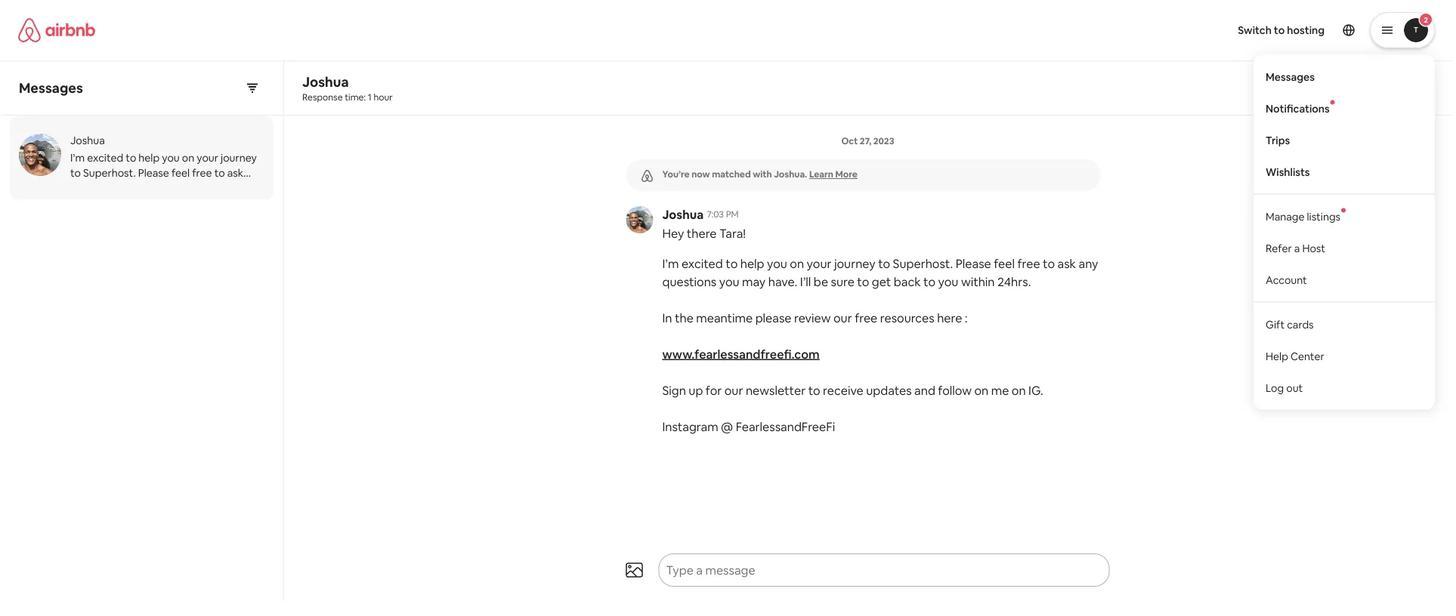 Task type: describe. For each thing, give the bounding box(es) containing it.
sign up for our newsletter to receive updates and follow on me on ig.
[[662, 383, 1043, 398]]

out
[[1286, 381, 1303, 395]]

1
[[368, 91, 372, 103]]

response
[[302, 91, 343, 103]]

with
[[753, 169, 772, 180]]

resource...
[[70, 227, 120, 240]]

questions inside joshua i'm excited to help you on your journey to superhost. please feel free to ask any questions you may have. i'll be sure to get back to you within 24hrs.  in the meantime please review our free resource...
[[90, 181, 137, 195]]

wishlists link
[[1254, 156, 1435, 188]]

more
[[835, 169, 857, 180]]

i'm excited to help you on your journey to superhost. please feel free to ask any questions you may have. i'll be sure to get back to you within 24hrs.
[[662, 256, 1098, 289]]

questions inside i'm excited to help you on your journey to superhost. please feel free to ask any questions you may have. i'll be sure to get back to you within 24hrs.
[[662, 274, 717, 289]]

learn more link
[[809, 169, 857, 180]]

messages inside profile "element"
[[1266, 70, 1315, 84]]

2 vertical spatial our
[[724, 383, 743, 398]]

manage
[[1266, 210, 1305, 223]]

listings
[[1307, 210, 1340, 223]]

joshua for response time: 1 hour
[[302, 73, 349, 91]]

2 button
[[1370, 12, 1435, 48]]

feel inside i'm excited to help you on your journey to superhost. please feel free to ask any questions you may have. i'll be sure to get back to you within 24hrs.
[[994, 256, 1015, 271]]

journey inside joshua i'm excited to help you on your journey to superhost. please feel free to ask any questions you may have. i'll be sure to get back to you within 24hrs.  in the meantime please review our free resource...
[[221, 151, 257, 165]]

ask inside joshua i'm excited to help you on your journey to superhost. please feel free to ask any questions you may have. i'll be sure to get back to you within 24hrs.  in the meantime please review our free resource...
[[227, 166, 243, 180]]

oct 27, 2023
[[841, 135, 894, 147]]

you're
[[662, 169, 690, 180]]

follow
[[938, 383, 972, 398]]

manage listings
[[1266, 210, 1340, 223]]

in inside joshua i'm excited to help you on your journey to superhost. please feel free to ask any questions you may have. i'll be sure to get back to you within 24hrs.  in the meantime please review our free resource...
[[225, 196, 233, 210]]

filter conversations. current filter: all conversations image
[[246, 82, 258, 94]]

notifications
[[1266, 102, 1330, 115]]

please inside joshua i'm excited to help you on your journey to superhost. please feel free to ask any questions you may have. i'll be sure to get back to you within 24hrs.  in the meantime please review our free resource...
[[138, 166, 169, 180]]

your inside joshua i'm excited to help you on your journey to superhost. please feel free to ask any questions you may have. i'll be sure to get back to you within 24hrs.  in the meantime please review our free resource...
[[197, 151, 218, 165]]

be inside joshua i'm excited to help you on your journey to superhost. please feel free to ask any questions you may have. i'll be sure to get back to you within 24hrs.  in the meantime please review our free resource...
[[222, 181, 235, 195]]

has notifications image
[[1330, 100, 1335, 105]]

joshua for hey there tara!
[[662, 207, 704, 222]]

switch
[[1238, 23, 1272, 37]]

log out
[[1266, 381, 1303, 395]]

account
[[1266, 273, 1307, 287]]

have. inside joshua i'm excited to help you on your journey to superhost. please feel free to ask any questions you may have. i'll be sure to get back to you within 24hrs.  in the meantime please review our free resource...
[[182, 181, 208, 195]]

receive
[[823, 383, 863, 398]]

there
[[687, 226, 717, 241]]

joshua.
[[774, 169, 807, 180]]

help inside i'm excited to help you on your journey to superhost. please feel free to ask any questions you may have. i'll be sure to get back to you within 24hrs.
[[740, 256, 764, 271]]

ask inside i'm excited to help you on your journey to superhost. please feel free to ask any questions you may have. i'll be sure to get back to you within 24hrs.
[[1058, 256, 1076, 271]]

get inside i'm excited to help you on your journey to superhost. please feel free to ask any questions you may have. i'll be sure to get back to you within 24hrs.
[[872, 274, 891, 289]]

center
[[1291, 350, 1324, 363]]

www.fearlessandfreefi.com link
[[662, 346, 820, 362]]

hey
[[662, 226, 684, 241]]

you're now matched with joshua. learn more
[[662, 169, 857, 180]]

instagram @ fearlessandfreefi
[[662, 419, 835, 434]]

www.fearlessandfreefi.com
[[662, 346, 820, 362]]

2
[[1424, 15, 1428, 25]]

feel inside joshua i'm excited to help you on your journey to superhost. please feel free to ask any questions you may have. i'll be sure to get back to you within 24hrs.  in the meantime please review our free resource...
[[171, 166, 190, 180]]

superhost. inside i'm excited to help you on your journey to superhost. please feel free to ask any questions you may have. i'll be sure to get back to you within 24hrs.
[[893, 256, 953, 271]]

any inside joshua i'm excited to help you on your journey to superhost. please feel free to ask any questions you may have. i'll be sure to get back to you within 24hrs.  in the meantime please review our free resource...
[[70, 181, 87, 195]]

1 horizontal spatial in
[[662, 310, 672, 326]]

1 vertical spatial please
[[755, 310, 791, 326]]

24hrs. inside i'm excited to help you on your journey to superhost. please feel free to ask any questions you may have. i'll be sure to get back to you within 24hrs.
[[997, 274, 1031, 289]]

refer
[[1266, 242, 1292, 255]]

on left ig.
[[1012, 383, 1026, 398]]

account link
[[1254, 264, 1435, 296]]

messages inside messaging page main contents element
[[19, 79, 83, 97]]

joshua button
[[662, 206, 704, 223]]

back inside i'm excited to help you on your journey to superhost. please feel free to ask any questions you may have. i'll be sure to get back to you within 24hrs.
[[894, 274, 921, 289]]

gift cards
[[1266, 318, 1314, 331]]

refer a host
[[1266, 242, 1325, 255]]

sure inside i'm excited to help you on your journey to superhost. please feel free to ask any questions you may have. i'll be sure to get back to you within 24hrs.
[[831, 274, 854, 289]]

review inside joshua i'm excited to help you on your journey to superhost. please feel free to ask any questions you may have. i'll be sure to get back to you within 24hrs.  in the meantime please review our free resource...
[[156, 212, 188, 225]]

cards
[[1287, 318, 1314, 331]]

journey inside i'm excited to help you on your journey to superhost. please feel free to ask any questions you may have. i'll be sure to get back to you within 24hrs.
[[834, 256, 876, 271]]

any inside i'm excited to help you on your journey to superhost. please feel free to ask any questions you may have. i'll be sure to get back to you within 24hrs.
[[1079, 256, 1098, 271]]

resources
[[880, 310, 934, 326]]

1 vertical spatial meantime
[[696, 310, 753, 326]]

27,
[[860, 135, 871, 147]]

1 horizontal spatial review
[[794, 310, 831, 326]]

joshua i'm excited to help you on your journey to superhost. please feel free to ask any questions you may have. i'll be sure to get back to you within 24hrs.  in the meantime please review our free resource...
[[70, 134, 258, 240]]

here
[[937, 310, 962, 326]]

log out button
[[1254, 372, 1435, 404]]

ig.
[[1028, 383, 1043, 398]]

i'm inside joshua i'm excited to help you on your journey to superhost. please feel free to ask any questions you may have. i'll be sure to get back to you within 24hrs.  in the meantime please review our free resource...
[[70, 151, 85, 165]]

please inside joshua i'm excited to help you on your journey to superhost. please feel free to ask any questions you may have. i'll be sure to get back to you within 24hrs.  in the meantime please review our free resource...
[[122, 212, 154, 225]]

joshua response time: 1 hour
[[302, 73, 393, 103]]

1 vertical spatial the
[[675, 310, 694, 326]]

have. inside i'm excited to help you on your journey to superhost. please feel free to ask any questions you may have. i'll be sure to get back to you within 24hrs.
[[768, 274, 797, 289]]

newsletter
[[746, 383, 806, 398]]

help
[[1266, 350, 1288, 363]]



Task type: locate. For each thing, give the bounding box(es) containing it.
0 vertical spatial your
[[197, 151, 218, 165]]

our
[[190, 212, 207, 225], [833, 310, 852, 326], [724, 383, 743, 398]]

hosting
[[1287, 23, 1325, 37]]

joshua 7:03 pm hey there tara!
[[662, 207, 746, 241]]

to inside switch to hosting link
[[1274, 23, 1285, 37]]

up
[[689, 383, 703, 398]]

within inside joshua i'm excited to help you on your journey to superhost. please feel free to ask any questions you may have. i'll be sure to get back to you within 24hrs.  in the meantime please review our free resource...
[[161, 196, 191, 210]]

0 horizontal spatial your
[[197, 151, 218, 165]]

you
[[162, 151, 180, 165], [139, 181, 157, 195], [141, 196, 159, 210], [767, 256, 787, 271], [719, 274, 739, 289], [938, 274, 958, 289]]

please
[[122, 212, 154, 225], [755, 310, 791, 326]]

0 horizontal spatial may
[[160, 181, 180, 195]]

joshua inside joshua i'm excited to help you on your journey to superhost. please feel free to ask any questions you may have. i'll be sure to get back to you within 24hrs.  in the meantime please review our free resource...
[[70, 134, 105, 147]]

0 vertical spatial feel
[[171, 166, 190, 180]]

0 vertical spatial in
[[225, 196, 233, 210]]

learn
[[809, 169, 833, 180]]

1 vertical spatial may
[[742, 274, 766, 289]]

1 horizontal spatial your
[[807, 256, 832, 271]]

1 vertical spatial ask
[[1058, 256, 1076, 271]]

1 vertical spatial have.
[[768, 274, 797, 289]]

1 horizontal spatial back
[[894, 274, 921, 289]]

sure
[[237, 181, 258, 195], [831, 274, 854, 289]]

wishlists
[[1266, 165, 1310, 179]]

i'll up the end of inbox data group
[[210, 181, 220, 195]]

0 horizontal spatial excited
[[87, 151, 123, 165]]

may down the tara!
[[742, 274, 766, 289]]

questions up the end of inbox data group
[[90, 181, 137, 195]]

please up www.fearlessandfreefi.com
[[755, 310, 791, 326]]

0 horizontal spatial help
[[139, 151, 160, 165]]

on inside joshua i'm excited to help you on your journey to superhost. please feel free to ask any questions you may have. i'll be sure to get back to you within 24hrs.  in the meantime please review our free resource...
[[182, 151, 194, 165]]

0 horizontal spatial the
[[236, 196, 252, 210]]

your
[[197, 151, 218, 165], [807, 256, 832, 271]]

1 horizontal spatial 24hrs.
[[997, 274, 1031, 289]]

0 horizontal spatial get
[[83, 196, 100, 210]]

has notifications image
[[1341, 208, 1346, 213]]

list of conversations group
[[1, 116, 283, 240]]

0 horizontal spatial sure
[[237, 181, 258, 195]]

0 vertical spatial review
[[156, 212, 188, 225]]

updates
[[866, 383, 912, 398]]

1 vertical spatial joshua
[[70, 134, 105, 147]]

24hrs. inside joshua i'm excited to help you on your journey to superhost. please feel free to ask any questions you may have. i'll be sure to get back to you within 24hrs.  in the meantime please review our free resource...
[[193, 196, 222, 210]]

1 vertical spatial questions
[[662, 274, 717, 289]]

1 horizontal spatial have.
[[768, 274, 797, 289]]

1 vertical spatial our
[[833, 310, 852, 326]]

excited up the end of inbox data group
[[87, 151, 123, 165]]

1 horizontal spatial please
[[956, 256, 991, 271]]

messaging page main contents element
[[0, 60, 1453, 601]]

0 vertical spatial joshua
[[302, 73, 349, 91]]

your inside i'm excited to help you on your journey to superhost. please feel free to ask any questions you may have. i'll be sure to get back to you within 24hrs.
[[807, 256, 832, 271]]

0 vertical spatial i'm
[[70, 151, 85, 165]]

1 vertical spatial i'll
[[800, 274, 811, 289]]

:
[[965, 310, 968, 326]]

1 horizontal spatial be
[[814, 274, 828, 289]]

0 horizontal spatial be
[[222, 181, 235, 195]]

0 horizontal spatial in
[[225, 196, 233, 210]]

superhost. up the end of inbox data group
[[83, 166, 136, 180]]

0 horizontal spatial any
[[70, 181, 87, 195]]

0 horizontal spatial meantime
[[70, 212, 120, 225]]

may up the end of inbox data group
[[160, 181, 180, 195]]

1 horizontal spatial may
[[742, 274, 766, 289]]

joshua
[[302, 73, 349, 91], [70, 134, 105, 147], [662, 207, 704, 222]]

notifications link
[[1254, 93, 1435, 124]]

0 vertical spatial ask
[[227, 166, 243, 180]]

within
[[161, 196, 191, 210], [961, 274, 995, 289]]

gift cards link
[[1254, 309, 1435, 340]]

to
[[1274, 23, 1285, 37], [126, 151, 136, 165], [70, 166, 81, 180], [214, 166, 225, 180], [70, 196, 81, 210], [128, 196, 139, 210], [726, 256, 738, 271], [878, 256, 890, 271], [1043, 256, 1055, 271], [857, 274, 869, 289], [923, 274, 936, 289], [808, 383, 820, 398]]

Type a message text field
[[660, 555, 1081, 586]]

1 vertical spatial feel
[[994, 256, 1015, 271]]

meantime inside joshua i'm excited to help you on your journey to superhost. please feel free to ask any questions you may have. i'll be sure to get back to you within 24hrs.  in the meantime please review our free resource...
[[70, 212, 120, 225]]

0 vertical spatial our
[[190, 212, 207, 225]]

1 vertical spatial within
[[961, 274, 995, 289]]

1 horizontal spatial help
[[740, 256, 764, 271]]

the inside joshua i'm excited to help you on your journey to superhost. please feel free to ask any questions you may have. i'll be sure to get back to you within 24hrs.  in the meantime please review our free resource...
[[236, 196, 252, 210]]

0 vertical spatial please
[[138, 166, 169, 180]]

24hrs.
[[193, 196, 222, 210], [997, 274, 1031, 289]]

our down i'm excited to help you on your journey to superhost. please feel free to ask any questions you may have. i'll be sure to get back to you within 24hrs. at top
[[833, 310, 852, 326]]

1 vertical spatial any
[[1079, 256, 1098, 271]]

1 vertical spatial review
[[794, 310, 831, 326]]

help center link
[[1254, 340, 1435, 372]]

0 horizontal spatial please
[[122, 212, 154, 225]]

for
[[706, 383, 722, 398]]

1 vertical spatial back
[[894, 274, 921, 289]]

1 horizontal spatial meantime
[[696, 310, 753, 326]]

1 horizontal spatial feel
[[994, 256, 1015, 271]]

may inside i'm excited to help you on your journey to superhost. please feel free to ask any questions you may have. i'll be sure to get back to you within 24hrs.
[[742, 274, 766, 289]]

meantime up resource...
[[70, 212, 120, 225]]

0 vertical spatial any
[[70, 181, 87, 195]]

our right for
[[724, 383, 743, 398]]

fearlessandfreefi
[[736, 419, 835, 434]]

2023
[[873, 135, 894, 147]]

i'll inside joshua i'm excited to help you on your journey to superhost. please feel free to ask any questions you may have. i'll be sure to get back to you within 24hrs.  in the meantime please review our free resource...
[[210, 181, 220, 195]]

on left me
[[974, 383, 989, 398]]

have.
[[182, 181, 208, 195], [768, 274, 797, 289]]

trips link
[[1254, 124, 1435, 156]]

i'll inside i'm excited to help you on your journey to superhost. please feel free to ask any questions you may have. i'll be sure to get back to you within 24hrs.
[[800, 274, 811, 289]]

1 horizontal spatial messages
[[1266, 70, 1315, 84]]

0 horizontal spatial questions
[[90, 181, 137, 195]]

may
[[160, 181, 180, 195], [742, 274, 766, 289]]

pm
[[726, 209, 739, 220]]

1 vertical spatial superhost.
[[893, 256, 953, 271]]

gift
[[1266, 318, 1285, 331]]

help up the end of inbox data group
[[139, 151, 160, 165]]

0 horizontal spatial back
[[102, 196, 126, 210]]

on inside i'm excited to help you on your journey to superhost. please feel free to ask any questions you may have. i'll be sure to get back to you within 24hrs.
[[790, 256, 804, 271]]

0 vertical spatial please
[[122, 212, 154, 225]]

1 horizontal spatial sure
[[831, 274, 854, 289]]

oct
[[841, 135, 858, 147]]

0 horizontal spatial i'll
[[210, 181, 220, 195]]

0 vertical spatial be
[[222, 181, 235, 195]]

journey down filter conversations. current filter: all conversations icon
[[221, 151, 257, 165]]

please up :
[[956, 256, 991, 271]]

excited inside joshua i'm excited to help you on your journey to superhost. please feel free to ask any questions you may have. i'll be sure to get back to you within 24hrs.  in the meantime please review our free resource...
[[87, 151, 123, 165]]

our inside joshua i'm excited to help you on your journey to superhost. please feel free to ask any questions you may have. i'll be sure to get back to you within 24hrs.  in the meantime please review our free resource...
[[190, 212, 207, 225]]

excited inside i'm excited to help you on your journey to superhost. please feel free to ask any questions you may have. i'll be sure to get back to you within 24hrs.
[[682, 256, 723, 271]]

0 horizontal spatial ask
[[227, 166, 243, 180]]

0 horizontal spatial within
[[161, 196, 191, 210]]

1 horizontal spatial please
[[755, 310, 791, 326]]

our down the end of inbox data group
[[190, 212, 207, 225]]

0 vertical spatial the
[[236, 196, 252, 210]]

host
[[1302, 242, 1325, 255]]

1 horizontal spatial journey
[[834, 256, 876, 271]]

1 horizontal spatial the
[[675, 310, 694, 326]]

1 horizontal spatial i'll
[[800, 274, 811, 289]]

0 vertical spatial may
[[160, 181, 180, 195]]

questions down there
[[662, 274, 717, 289]]

the
[[236, 196, 252, 210], [675, 310, 694, 326]]

select to open user profile for joshua image
[[626, 206, 653, 233], [626, 206, 653, 233]]

joshua inside "joshua response time: 1 hour"
[[302, 73, 349, 91]]

joshua inside "joshua 7:03 pm hey there tara!"
[[662, 207, 704, 222]]

0 vertical spatial journey
[[221, 151, 257, 165]]

on
[[182, 151, 194, 165], [790, 256, 804, 271], [974, 383, 989, 398], [1012, 383, 1026, 398]]

1 vertical spatial get
[[872, 274, 891, 289]]

instagram
[[662, 419, 718, 434]]

review
[[156, 212, 188, 225], [794, 310, 831, 326]]

get up resources
[[872, 274, 891, 289]]

1 vertical spatial i'm
[[662, 256, 679, 271]]

be inside i'm excited to help you on your journey to superhost. please feel free to ask any questions you may have. i'll be sure to get back to you within 24hrs.
[[814, 274, 828, 289]]

7:03
[[707, 209, 724, 220]]

excited down there
[[682, 256, 723, 271]]

within inside i'm excited to help you on your journey to superhost. please feel free to ask any questions you may have. i'll be sure to get back to you within 24hrs.
[[961, 274, 995, 289]]

0 vertical spatial excited
[[87, 151, 123, 165]]

help center
[[1266, 350, 1324, 363]]

0 vertical spatial back
[[102, 196, 126, 210]]

free
[[192, 166, 212, 180], [209, 212, 229, 225], [1017, 256, 1040, 271], [855, 310, 877, 326]]

help inside joshua i'm excited to help you on your journey to superhost. please feel free to ask any questions you may have. i'll be sure to get back to you within 24hrs.  in the meantime please review our free resource...
[[139, 151, 160, 165]]

2 horizontal spatial our
[[833, 310, 852, 326]]

a
[[1294, 242, 1300, 255]]

1 vertical spatial 24hrs.
[[997, 274, 1031, 289]]

be
[[222, 181, 235, 195], [814, 274, 828, 289]]

0 vertical spatial get
[[83, 196, 100, 210]]

0 horizontal spatial have.
[[182, 181, 208, 195]]

time:
[[345, 91, 366, 103]]

2 vertical spatial joshua
[[662, 207, 704, 222]]

now
[[692, 169, 710, 180]]

excited
[[87, 151, 123, 165], [682, 256, 723, 271]]

1 horizontal spatial within
[[961, 274, 995, 289]]

0 vertical spatial superhost.
[[83, 166, 136, 180]]

1 horizontal spatial get
[[872, 274, 891, 289]]

messages link
[[1254, 61, 1435, 93]]

trips
[[1266, 133, 1290, 147]]

0 vertical spatial questions
[[90, 181, 137, 195]]

i'm inside i'm excited to help you on your journey to superhost. please feel free to ask any questions you may have. i'll be sure to get back to you within 24hrs.
[[662, 256, 679, 271]]

1 vertical spatial help
[[740, 256, 764, 271]]

help
[[139, 151, 160, 165], [740, 256, 764, 271]]

get up resource...
[[83, 196, 100, 210]]

airbnb service says you're now matched with joshua.. sent oct 27, 2023, 8:07 am group
[[609, 117, 1126, 191]]

free inside i'm excited to help you on your journey to superhost. please feel free to ask any questions you may have. i'll be sure to get back to you within 24hrs.
[[1017, 256, 1040, 271]]

0 horizontal spatial messages
[[19, 79, 83, 97]]

help down the tara!
[[740, 256, 764, 271]]

sign
[[662, 383, 686, 398]]

1 vertical spatial journey
[[834, 256, 876, 271]]

0 horizontal spatial superhost.
[[83, 166, 136, 180]]

tara!
[[719, 226, 746, 241]]

please up the end of inbox data group
[[138, 166, 169, 180]]

meantime
[[70, 212, 120, 225], [696, 310, 753, 326]]

back up resource...
[[102, 196, 126, 210]]

any
[[70, 181, 87, 195], [1079, 256, 1098, 271]]

questions
[[90, 181, 137, 195], [662, 274, 717, 289]]

1 horizontal spatial joshua
[[302, 73, 349, 91]]

journey up the in the meantime please review our free resources here :
[[834, 256, 876, 271]]

0 horizontal spatial please
[[138, 166, 169, 180]]

on up the end of inbox data group
[[182, 151, 194, 165]]

1 vertical spatial in
[[662, 310, 672, 326]]

1 horizontal spatial any
[[1079, 256, 1098, 271]]

0 vertical spatial within
[[161, 196, 191, 210]]

matched
[[712, 169, 751, 180]]

i'll up the in the meantime please review our free resources here :
[[800, 274, 811, 289]]

back up resources
[[894, 274, 921, 289]]

1 horizontal spatial ask
[[1058, 256, 1076, 271]]

switch to hosting link
[[1229, 14, 1334, 46]]

end of inbox data group
[[1, 200, 283, 203]]

@
[[721, 419, 733, 434]]

0 vertical spatial have.
[[182, 181, 208, 195]]

messages
[[1266, 70, 1315, 84], [19, 79, 83, 97]]

on up the in the meantime please review our free resources here :
[[790, 256, 804, 271]]

hour
[[374, 91, 393, 103]]

0 vertical spatial meantime
[[70, 212, 120, 225]]

me
[[991, 383, 1009, 398]]

profile element
[[745, 0, 1435, 410]]

meantime up www.fearlessandfreefi.com
[[696, 310, 753, 326]]

1 horizontal spatial superhost.
[[893, 256, 953, 271]]

and
[[914, 383, 935, 398]]

2 horizontal spatial joshua
[[662, 207, 704, 222]]

log
[[1266, 381, 1284, 395]]

0 vertical spatial sure
[[237, 181, 258, 195]]

switch to hosting
[[1238, 23, 1325, 37]]

0 vertical spatial help
[[139, 151, 160, 165]]

manage listings link
[[1254, 201, 1435, 232]]

refer a host link
[[1254, 232, 1435, 264]]

i'm
[[70, 151, 85, 165], [662, 256, 679, 271]]

sure inside joshua i'm excited to help you on your journey to superhost. please feel free to ask any questions you may have. i'll be sure to get back to you within 24hrs.  in the meantime please review our free resource...
[[237, 181, 258, 195]]

have. up the end of inbox data group
[[182, 181, 208, 195]]

may inside joshua i'm excited to help you on your journey to superhost. please feel free to ask any questions you may have. i'll be sure to get back to you within 24hrs.  in the meantime please review our free resource...
[[160, 181, 180, 195]]

back inside joshua i'm excited to help you on your journey to superhost. please feel free to ask any questions you may have. i'll be sure to get back to you within 24hrs.  in the meantime please review our free resource...
[[102, 196, 126, 210]]

0 horizontal spatial feel
[[171, 166, 190, 180]]

superhost. up resources
[[893, 256, 953, 271]]

0 vertical spatial i'll
[[210, 181, 220, 195]]

joshua for i'm excited to help you on your journey to superhost. please feel free to ask any questions you may have. i'll be sure to get back to you within 24hrs.  in the meantime please review our free resource...
[[70, 134, 105, 147]]

in the meantime please review our free resources here :
[[662, 310, 968, 326]]

please inside i'm excited to help you on your journey to superhost. please feel free to ask any questions you may have. i'll be sure to get back to you within 24hrs.
[[956, 256, 991, 271]]

ask
[[227, 166, 243, 180], [1058, 256, 1076, 271]]

have. up the in the meantime please review our free resources here :
[[768, 274, 797, 289]]

1 vertical spatial excited
[[682, 256, 723, 271]]

superhost. inside joshua i'm excited to help you on your journey to superhost. please feel free to ask any questions you may have. i'll be sure to get back to you within 24hrs.  in the meantime please review our free resource...
[[83, 166, 136, 180]]

1 horizontal spatial excited
[[682, 256, 723, 271]]

journey
[[221, 151, 257, 165], [834, 256, 876, 271]]

get inside joshua i'm excited to help you on your journey to superhost. please feel free to ask any questions you may have. i'll be sure to get back to you within 24hrs.  in the meantime please review our free resource...
[[83, 196, 100, 210]]

please down the end of inbox data group
[[122, 212, 154, 225]]

superhost.
[[83, 166, 136, 180], [893, 256, 953, 271]]



Task type: vqa. For each thing, say whether or not it's contained in the screenshot.
within
yes



